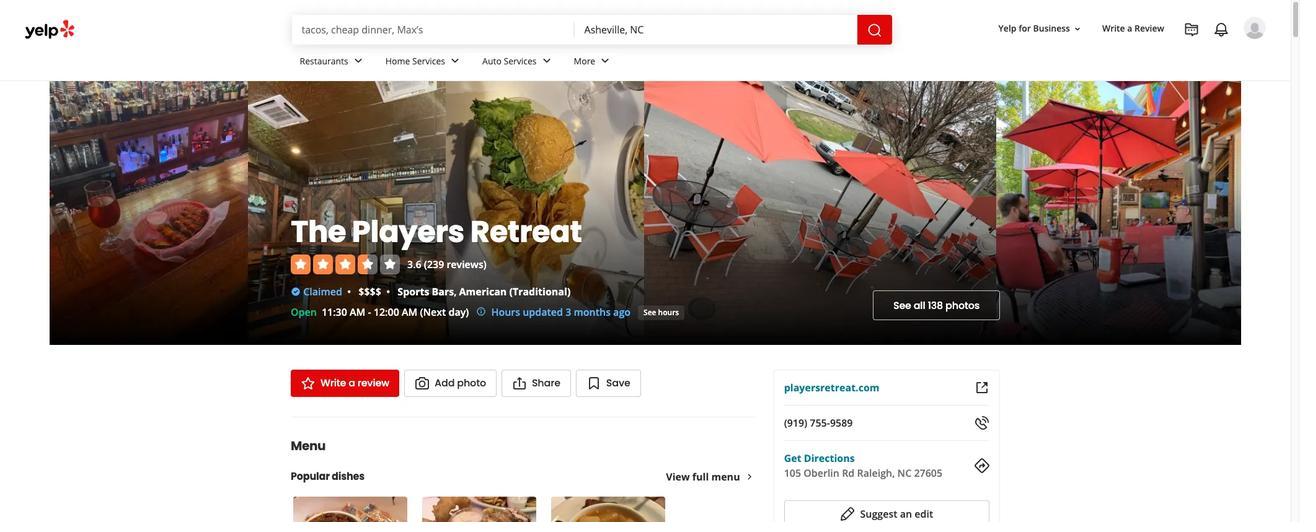 Task type: describe. For each thing, give the bounding box(es) containing it.
business
[[1033, 23, 1070, 34]]

none field near
[[584, 23, 847, 37]]

yelp
[[998, 23, 1016, 34]]

a for review
[[1127, 23, 1132, 34]]

ago
[[613, 306, 631, 319]]

24 chevron down v2 image for restaurants
[[351, 54, 366, 68]]

24 camera v2 image
[[415, 376, 430, 391]]

auto services
[[482, 55, 537, 67]]

updated
[[523, 306, 563, 319]]

share
[[532, 376, 560, 391]]

months
[[574, 306, 611, 319]]

1 am from the left
[[350, 306, 365, 319]]

see for see hours
[[644, 307, 656, 318]]

24 external link v2 image
[[975, 381, 989, 396]]

105
[[784, 467, 801, 480]]

retreat
[[470, 211, 582, 253]]

reviews)
[[447, 258, 487, 272]]

add photo
[[435, 376, 486, 391]]

restaurants
[[300, 55, 348, 67]]

review
[[1135, 23, 1164, 34]]

write for write a review
[[1102, 23, 1125, 34]]

search image
[[867, 23, 882, 38]]

user actions element
[[989, 15, 1283, 92]]

menu element
[[271, 417, 773, 523]]

photo
[[457, 376, 486, 391]]

review
[[358, 376, 389, 391]]

home
[[385, 55, 410, 67]]

view full menu link
[[666, 471, 754, 484]]

suggest
[[860, 508, 897, 521]]

see for see all 138 photos
[[893, 299, 911, 313]]

raleigh,
[[857, 467, 895, 480]]

(919) 755-9589
[[784, 417, 853, 430]]

(traditional)
[[509, 285, 571, 299]]

photo of the players retreat - raleigh, nc, us. outdoor sidewalk dining heated image
[[644, 81, 996, 345]]

24 share v2 image
[[512, 376, 527, 391]]

playersretreat.com link
[[784, 381, 879, 395]]

755-
[[810, 417, 830, 430]]

home services
[[385, 55, 445, 67]]

see hours
[[644, 307, 679, 318]]

popular dishes
[[291, 470, 364, 484]]

get directions 105 oberlin rd raleigh, nc 27605
[[784, 452, 942, 480]]

day)
[[449, 306, 469, 319]]

138
[[928, 299, 943, 313]]

11:30
[[322, 306, 347, 319]]

see hours link
[[638, 306, 685, 321]]

home services link
[[376, 45, 472, 81]]

bars
[[432, 285, 454, 299]]

more
[[574, 55, 595, 67]]

(239
[[424, 258, 444, 272]]

yelp for business button
[[994, 18, 1087, 40]]

3.6 star rating image
[[291, 255, 400, 275]]

24 pencil v2 image
[[840, 507, 855, 522]]

view full menu
[[666, 471, 740, 484]]

the
[[291, 211, 346, 253]]

players
[[352, 211, 464, 253]]

2 am from the left
[[402, 306, 417, 319]]

a for review
[[348, 376, 355, 391]]

24 save outline v2 image
[[586, 376, 601, 391]]

sports bars , american (traditional)
[[398, 285, 571, 299]]

save
[[606, 376, 630, 391]]

save button
[[576, 370, 641, 397]]

see all 138 photos link
[[873, 291, 1000, 321]]

rd
[[842, 467, 855, 480]]

menu
[[711, 471, 740, 484]]

16 claim filled v2 image
[[291, 287, 301, 297]]

open 11:30 am - 12:00 am (next day)
[[291, 306, 469, 319]]

24 phone v2 image
[[975, 416, 989, 431]]

hours
[[491, 306, 520, 319]]

24 chevron down v2 image for auto services
[[539, 54, 554, 68]]

directions
[[804, 452, 855, 466]]

edit
[[915, 508, 933, 521]]

none field find
[[302, 23, 564, 37]]

14 chevron right outline image
[[745, 473, 754, 482]]

business categories element
[[290, 45, 1266, 81]]

open
[[291, 306, 317, 319]]

24 directions v2 image
[[975, 459, 989, 474]]

24 star v2 image
[[301, 376, 316, 391]]

restaurants link
[[290, 45, 376, 81]]

view
[[666, 471, 690, 484]]

24 chevron down v2 image
[[448, 54, 463, 68]]

add
[[435, 376, 455, 391]]

projects image
[[1184, 22, 1199, 37]]

full
[[692, 471, 709, 484]]

photo of the players retreat - raleigh, nc, us. patio image
[[996, 81, 1260, 345]]

suggest an edit button
[[784, 501, 989, 523]]

24 chevron down v2 image for more
[[598, 54, 613, 68]]

see all 138 photos
[[893, 299, 980, 313]]



Task type: locate. For each thing, give the bounding box(es) containing it.
None field
[[302, 23, 564, 37], [584, 23, 847, 37]]

16 info v2 image
[[476, 307, 486, 317]]

2 horizontal spatial 24 chevron down v2 image
[[598, 54, 613, 68]]

24 chevron down v2 image inside restaurants link
[[351, 54, 366, 68]]

get
[[784, 452, 801, 466]]

see inside see hours link
[[644, 307, 656, 318]]

(next
[[420, 306, 446, 319]]

1 horizontal spatial services
[[504, 55, 537, 67]]

9589
[[830, 417, 853, 430]]

write a review
[[321, 376, 389, 391]]

24 chevron down v2 image
[[351, 54, 366, 68], [539, 54, 554, 68], [598, 54, 613, 68]]

menu
[[291, 438, 326, 455]]

sports bars link
[[398, 285, 454, 299]]

add photo link
[[404, 370, 497, 397]]

services for home services
[[412, 55, 445, 67]]

$$$$
[[359, 285, 381, 299]]

1 none field from the left
[[302, 23, 564, 37]]

2 none field from the left
[[584, 23, 847, 37]]

0 horizontal spatial see
[[644, 307, 656, 318]]

american (traditional) link
[[459, 285, 571, 299]]

3.6 (239 reviews)
[[407, 258, 487, 272]]

chili image
[[293, 497, 407, 523]]

share button
[[501, 370, 571, 397]]

-
[[368, 306, 371, 319]]

24 chevron down v2 image right auto services
[[539, 54, 554, 68]]

services for auto services
[[504, 55, 537, 67]]

0 horizontal spatial write
[[321, 376, 346, 391]]

None search field
[[292, 15, 894, 45]]

0 horizontal spatial services
[[412, 55, 445, 67]]

am down sports
[[402, 306, 417, 319]]

0 horizontal spatial a
[[348, 376, 355, 391]]

,
[[454, 285, 457, 299]]

0 vertical spatial write
[[1102, 23, 1125, 34]]

popular
[[291, 470, 330, 484]]

(239 reviews) link
[[424, 258, 487, 272]]

16 chevron down v2 image
[[1072, 24, 1082, 34]]

see inside see all 138 photos link
[[893, 299, 911, 313]]

1 services from the left
[[412, 55, 445, 67]]

write a review
[[1102, 23, 1164, 34]]

info alert
[[476, 305, 631, 320]]

american
[[459, 285, 507, 299]]

1 horizontal spatial a
[[1127, 23, 1132, 34]]

2 24 chevron down v2 image from the left
[[539, 54, 554, 68]]

more link
[[564, 45, 623, 81]]

3 24 chevron down v2 image from the left
[[598, 54, 613, 68]]

playersretreat.com
[[784, 381, 879, 395]]

hours updated 3 months ago
[[491, 306, 631, 319]]

chicken club image
[[422, 497, 536, 523]]

write inside write a review link
[[1102, 23, 1125, 34]]

1 horizontal spatial 24 chevron down v2 image
[[539, 54, 554, 68]]

dishes
[[332, 470, 364, 484]]

pr brunswick stew image
[[551, 497, 665, 523]]

24 chevron down v2 image right more
[[598, 54, 613, 68]]

get directions link
[[784, 452, 855, 466]]

see left hours at the right bottom of the page
[[644, 307, 656, 318]]

for
[[1019, 23, 1031, 34]]

auto services link
[[472, 45, 564, 81]]

the players retreat
[[291, 211, 582, 253]]

write inside write a review link
[[321, 376, 346, 391]]

write left the 'review'
[[1102, 23, 1125, 34]]

cj b. image
[[1244, 17, 1266, 39]]

1 horizontal spatial see
[[893, 299, 911, 313]]

services left 24 chevron down v2 icon
[[412, 55, 445, 67]]

a left review
[[348, 376, 355, 391]]

Find text field
[[302, 23, 564, 37]]

see
[[893, 299, 911, 313], [644, 307, 656, 318]]

24 chevron down v2 image inside more link
[[598, 54, 613, 68]]

a left the 'review'
[[1127, 23, 1132, 34]]

photo of the players retreat - raleigh, nc, us. build my own burger image
[[446, 81, 644, 345]]

24 chevron down v2 image right restaurants
[[351, 54, 366, 68]]

1 horizontal spatial am
[[402, 306, 417, 319]]

photo of the players retreat - raleigh, nc, us. image
[[248, 81, 446, 345]]

0 horizontal spatial am
[[350, 306, 365, 319]]

write a review link
[[1097, 18, 1169, 40]]

yelp for business
[[998, 23, 1070, 34]]

an
[[900, 508, 912, 521]]

write
[[1102, 23, 1125, 34], [321, 376, 346, 391]]

1 24 chevron down v2 image from the left
[[351, 54, 366, 68]]

suggest an edit
[[860, 508, 933, 521]]

1 vertical spatial a
[[348, 376, 355, 391]]

all
[[914, 299, 925, 313]]

write right the 24 star v2 image
[[321, 376, 346, 391]]

services right auto
[[504, 55, 537, 67]]

see left all
[[893, 299, 911, 313]]

write for write a review
[[321, 376, 346, 391]]

nc
[[897, 467, 912, 480]]

12:00
[[374, 306, 399, 319]]

photos
[[945, 299, 980, 313]]

1 vertical spatial write
[[321, 376, 346, 391]]

3.6
[[407, 258, 421, 272]]

0 vertical spatial a
[[1127, 23, 1132, 34]]

am left -
[[350, 306, 365, 319]]

Near text field
[[584, 23, 847, 37]]

notifications image
[[1214, 22, 1229, 37]]

2 services from the left
[[504, 55, 537, 67]]

hours
[[658, 307, 679, 318]]

27605
[[914, 467, 942, 480]]

a
[[1127, 23, 1132, 34], [348, 376, 355, 391]]

claimed
[[303, 285, 342, 299]]

24 chevron down v2 image inside auto services link
[[539, 54, 554, 68]]

1 horizontal spatial none field
[[584, 23, 847, 37]]

am
[[350, 306, 365, 319], [402, 306, 417, 319]]

3
[[566, 306, 571, 319]]

0 horizontal spatial 24 chevron down v2 image
[[351, 54, 366, 68]]

(919)
[[784, 417, 807, 430]]

sports
[[398, 285, 429, 299]]

write a review link
[[291, 370, 399, 397]]

auto
[[482, 55, 501, 67]]

1 horizontal spatial write
[[1102, 23, 1125, 34]]

photo of the players retreat - raleigh, nc, us. poppers- bacon wrapped jalapeños image
[[50, 81, 248, 345]]

0 horizontal spatial none field
[[302, 23, 564, 37]]

services
[[412, 55, 445, 67], [504, 55, 537, 67]]

oberlin
[[804, 467, 839, 480]]



Task type: vqa. For each thing, say whether or not it's contained in the screenshot.
first Thanks 0
no



